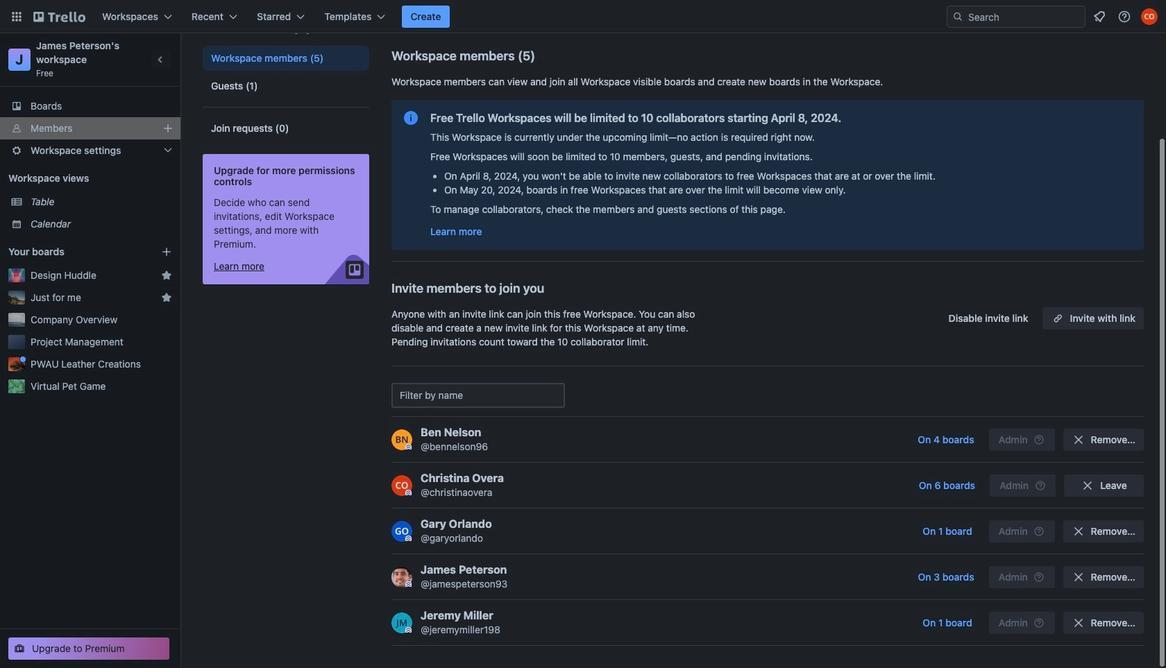 Task type: describe. For each thing, give the bounding box(es) containing it.
your boards with 6 items element
[[8, 244, 140, 260]]

jeremy miller (jeremymiller198) image
[[392, 613, 412, 633]]

back to home image
[[33, 6, 85, 28]]

this member is an admin of this workspace. image for "gary orlando (garyorlando)" icon
[[405, 536, 412, 542]]

search image
[[952, 11, 964, 22]]

gary orlando (garyorlando) image
[[392, 521, 412, 542]]

add board image
[[161, 246, 172, 258]]

1 starred icon image from the top
[[161, 270, 172, 281]]

this member is an admin of this workspace. image for christina overa (christinaovera) image
[[405, 490, 412, 496]]

0 notifications image
[[1091, 8, 1108, 25]]



Task type: vqa. For each thing, say whether or not it's contained in the screenshot.
Starred
no



Task type: locate. For each thing, give the bounding box(es) containing it.
4 this member is an admin of this workspace. image from the top
[[405, 627, 412, 633]]

christina overa (christinaovera) image
[[1141, 8, 1158, 25]]

christina overa (christinaovera) image
[[392, 475, 412, 496]]

this member is an admin of this workspace. image up "gary orlando (garyorlando)" icon
[[405, 490, 412, 496]]

this member is an admin of this workspace. image up christina overa (christinaovera) image
[[405, 444, 412, 450]]

3 this member is an admin of this workspace. image from the top
[[405, 536, 412, 542]]

ben nelson (bennelson96) image
[[392, 429, 412, 450]]

james peterson (jamespeterson93) image
[[392, 567, 412, 588]]

2 this member is an admin of this workspace. image from the top
[[405, 490, 412, 496]]

this member is an admin of this workspace. image
[[405, 444, 412, 450], [405, 490, 412, 496], [405, 536, 412, 542], [405, 627, 412, 633]]

1 this member is an admin of this workspace. image from the top
[[405, 444, 412, 450]]

starred icon image
[[161, 270, 172, 281], [161, 292, 172, 303]]

primary element
[[0, 0, 1166, 33]]

2 starred icon image from the top
[[161, 292, 172, 303]]

this member is an admin of this workspace. image
[[405, 581, 412, 588]]

Search field
[[964, 7, 1085, 26]]

0 vertical spatial starred icon image
[[161, 270, 172, 281]]

workspace navigation collapse icon image
[[151, 50, 171, 69]]

this member is an admin of this workspace. image down this member is an admin of this workspace. icon
[[405, 627, 412, 633]]

this member is an admin of this workspace. image up james peterson (jamespeterson93) image
[[405, 536, 412, 542]]

open information menu image
[[1118, 10, 1132, 24]]

Filter by name text field
[[392, 383, 565, 408]]

this member is an admin of this workspace. image for jeremy miller (jeremymiller198) icon
[[405, 627, 412, 633]]

1 vertical spatial starred icon image
[[161, 292, 172, 303]]

this member is an admin of this workspace. image for ben nelson (bennelson96) icon
[[405, 444, 412, 450]]



